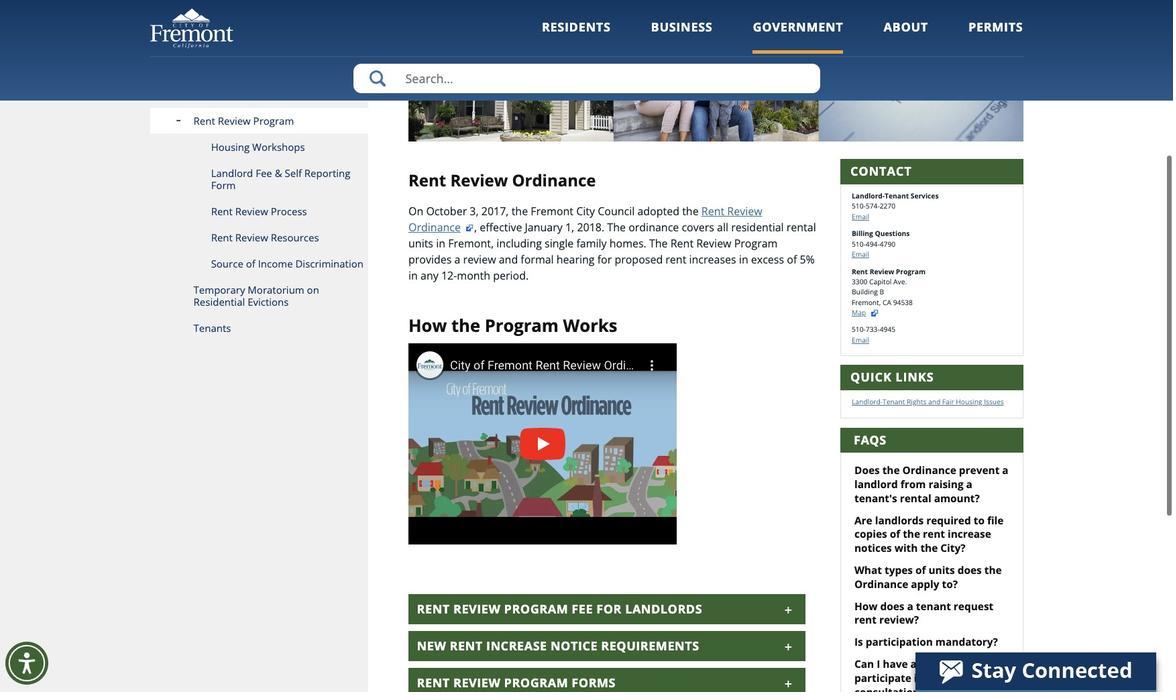 Task type: describe. For each thing, give the bounding box(es) containing it.
increase
[[948, 528, 991, 542]]

ordinance up on october 3, 2017, the fremont city council adopted the
[[512, 169, 596, 191]]

formal
[[521, 253, 554, 267]]

building
[[852, 287, 878, 297]]

map
[[852, 308, 866, 317]]

a right raising at the right bottom of page
[[966, 478, 973, 492]]

email link for 510-
[[852, 212, 869, 221]]

about
[[884, 19, 928, 35]]

a right prevent
[[1002, 464, 1009, 478]]

rent review resources link
[[150, 225, 368, 251]]

hearing
[[557, 253, 595, 267]]

review?
[[879, 613, 919, 627]]

rent inside the ', effective january 1, 2018. the ordinance covers all residential rental units in fremont, including single family homes. the rent review program provides a review and formal hearing for proposed rent increases in excess of 5% in any 12-month period.'
[[671, 236, 694, 251]]

source
[[211, 257, 243, 270]]

self
[[285, 166, 302, 180]]

property
[[246, 76, 286, 89]]

source of income discrimination
[[211, 257, 364, 270]]

in inside can i have a representative participate in consultation/mediation
[[914, 671, 924, 685]]

fair
[[942, 397, 954, 407]]

fremont, inside rent review program 3300 capitol ave. building b fremont, ca 94538 map
[[852, 298, 881, 307]]

council
[[598, 204, 635, 219]]

increase
[[486, 638, 547, 654]]

,
[[474, 220, 477, 235]]

government link
[[753, 19, 844, 53]]

ordinance inside 'does the ordinance prevent a landlord from raising a tenant's rental amount?'
[[903, 464, 957, 478]]

how does a tenant request rent review?
[[855, 599, 994, 627]]

1 vertical spatial and
[[928, 397, 941, 407]]

works
[[563, 314, 617, 338]]

landlord
[[211, 166, 253, 180]]

on october 3, 2017, the fremont city council adopted the
[[409, 204, 702, 219]]

raising
[[929, 478, 964, 492]]

moratorium
[[248, 283, 304, 297]]

& inside landlords, property managers, & mobile homes
[[341, 76, 348, 89]]

in left any
[[409, 269, 418, 283]]

the right with
[[921, 541, 938, 556]]

map link
[[852, 308, 880, 317]]

tenant for rights
[[883, 397, 905, 407]]

rent review program 3300 capitol ave. building b fremont, ca 94538 map
[[852, 267, 926, 317]]

quick links
[[851, 369, 934, 385]]

rent inside rent review ordinance
[[702, 204, 725, 219]]

a inside can i have a representative participate in consultation/mediation
[[911, 657, 917, 671]]

510-733-4945 email
[[852, 325, 896, 345]]

services
[[911, 191, 939, 201]]

in up provides
[[436, 236, 445, 251]]

to
[[974, 514, 985, 528]]

types
[[885, 563, 913, 578]]

new rent increase notice requirements
[[417, 638, 699, 654]]

landlords
[[625, 601, 703, 617]]

rent review program
[[194, 114, 294, 127]]

rent inside how does a tenant request rent review?
[[855, 613, 877, 627]]

, effective january 1, 2018. the ordinance covers all residential rental units in fremont, including single family homes. the rent review program provides a review and formal hearing for proposed rent increases in excess of 5% in any 12-month period.
[[409, 220, 816, 283]]

issues
[[984, 397, 1004, 407]]

a inside the ', effective january 1, 2018. the ordinance covers all residential rental units in fremont, including single family homes. the rent review program provides a review and formal hearing for proposed rent increases in excess of 5% in any 12-month period.'
[[455, 253, 461, 267]]

2270
[[880, 201, 896, 211]]

have
[[883, 657, 908, 671]]

columnusercontrol4 main content
[[409, 142, 819, 692]]

0 horizontal spatial housing
[[211, 140, 250, 154]]

email link for 494-
[[852, 250, 869, 259]]

of right source
[[246, 257, 255, 270]]

mobile
[[194, 88, 226, 101]]

ordinance inside what types of units does the ordinance apply to?
[[855, 577, 909, 592]]

rent review resources
[[211, 231, 319, 244]]

Search text field
[[353, 64, 820, 93]]

what types of units does the ordinance apply to?
[[855, 563, 1002, 592]]

source of income discrimination link
[[150, 251, 368, 277]]

temporary
[[194, 283, 245, 297]]

resources
[[271, 231, 319, 244]]

with
[[895, 541, 918, 556]]

the right 2017,
[[512, 204, 528, 219]]

can i have a representative participate in consultation/mediation 
[[855, 657, 996, 692]]

including
[[497, 236, 542, 251]]

tenants link
[[150, 315, 368, 341]]

rent review program fee for landlords
[[417, 601, 703, 617]]

of inside what types of units does the ordinance apply to?
[[916, 563, 926, 578]]

temporary moratorium on residential evictions link
[[150, 277, 368, 315]]

i
[[877, 657, 880, 671]]

landlord-tenant services 510-574-2270 email
[[852, 191, 939, 221]]

notice
[[551, 638, 598, 654]]

forms
[[572, 675, 616, 691]]

to?
[[942, 577, 958, 592]]

participate
[[855, 671, 912, 685]]

housing workshops link
[[150, 134, 368, 160]]

2018.
[[577, 220, 605, 235]]

program for rent review program
[[253, 114, 294, 127]]

510- inside landlord-tenant services 510-574-2270 email
[[852, 201, 866, 211]]

rent review process link
[[150, 199, 368, 225]]

94538
[[893, 298, 913, 307]]

required
[[927, 514, 971, 528]]

landlord-tenant rights and fair housing issues link
[[852, 397, 1004, 407]]

review inside "rent review process" link
[[235, 205, 268, 218]]

landlord-tenant rights and fair housing issues
[[852, 397, 1004, 407]]

review inside rent review ordinance
[[727, 204, 763, 219]]

consultation/mediation
[[855, 685, 977, 692]]

rent right new
[[450, 638, 483, 654]]

landlord- for landlord-tenant rights and fair housing issues
[[852, 397, 883, 407]]

510- inside "billing questions 510-494-4790 email"
[[852, 239, 866, 249]]

landlord
[[855, 478, 898, 492]]

rent down form
[[211, 205, 233, 218]]

can
[[855, 657, 874, 671]]

process
[[271, 205, 307, 218]]

what
[[855, 563, 882, 578]]

government
[[753, 19, 844, 35]]

landlords
[[875, 514, 924, 528]]

how the program works
[[409, 314, 617, 338]]

residential
[[731, 220, 784, 235]]

the down the month
[[451, 314, 480, 338]]

business link
[[651, 19, 713, 53]]

landlord- for landlord-tenant services 510-574-2270 email
[[852, 191, 885, 201]]

homes.
[[610, 236, 647, 251]]

from
[[901, 478, 926, 492]]

city?
[[941, 541, 966, 556]]

rent review program link
[[150, 108, 368, 134]]

program for rent review program forms
[[504, 675, 568, 691]]

a inside how does a tenant request rent review?
[[907, 599, 914, 614]]



Task type: vqa. For each thing, say whether or not it's contained in the screenshot.
Landlords
yes



Task type: locate. For each thing, give the bounding box(es) containing it.
fremont, inside the ', effective january 1, 2018. the ordinance covers all residential rental units in fremont, including single family homes. the rent review program provides a review and formal hearing for proposed rent increases in excess of 5% in any 12-month period.'
[[448, 236, 494, 251]]

1 horizontal spatial fee
[[572, 601, 593, 617]]

units up provides
[[409, 236, 433, 251]]

how down any
[[409, 314, 447, 338]]

billing questions 510-494-4790 email
[[852, 229, 910, 259]]

rent inside rent review program 3300 capitol ave. building b fremont, ca 94538 map
[[852, 267, 868, 276]]

0 vertical spatial rent review ordinance
[[409, 169, 596, 191]]

rent right with
[[923, 528, 945, 542]]

1 horizontal spatial does
[[958, 563, 982, 578]]

reporting
[[304, 166, 350, 180]]

2 vertical spatial 510-
[[852, 325, 866, 334]]

the up request
[[985, 563, 1002, 578]]

for inside tab list
[[597, 601, 622, 617]]

how left review?
[[855, 599, 878, 614]]

510- inside 510-733-4945 email
[[852, 325, 866, 334]]

3,
[[470, 204, 479, 219]]

review down homes
[[218, 114, 251, 127]]

2 landlord- from the top
[[852, 397, 883, 407]]

review up residential
[[727, 204, 763, 219]]

tenant left the rights
[[883, 397, 905, 407]]

email down 574-
[[852, 212, 869, 221]]

on
[[307, 283, 319, 297]]

fee inside landlord fee & self reporting form
[[256, 166, 272, 180]]

contact
[[851, 163, 912, 179]]

participation
[[866, 635, 933, 649]]

1 vertical spatial fee
[[572, 601, 593, 617]]

3 email link from the top
[[852, 335, 869, 345]]

how rent review works element
[[409, 344, 677, 545]]

0 horizontal spatial rent
[[666, 253, 687, 267]]

510- down map
[[852, 325, 866, 334]]

stay connected image
[[916, 653, 1155, 690]]

1 510- from the top
[[852, 201, 866, 211]]

tenant inside landlord-tenant services 510-574-2270 email
[[885, 191, 909, 201]]

rent review ordinance
[[409, 169, 596, 191], [409, 204, 763, 235]]

program inside rent review program 3300 capitol ave. building b fremont, ca 94538 map
[[896, 267, 926, 276]]

income
[[258, 257, 293, 270]]

adopted
[[638, 204, 680, 219]]

1 rent review ordinance from the top
[[409, 169, 596, 191]]

does down types
[[880, 599, 905, 614]]

program for rent review program fee for landlords
[[504, 601, 568, 617]]

prevent
[[959, 464, 1000, 478]]

rent up source
[[211, 231, 233, 244]]

does
[[855, 464, 880, 478]]

landlord- up 574-
[[852, 191, 885, 201]]

0 vertical spatial landlord-
[[852, 191, 885, 201]]

landlords,
[[194, 76, 243, 89]]

program
[[253, 114, 294, 127], [734, 236, 778, 251], [896, 267, 926, 276], [485, 314, 559, 338], [504, 601, 568, 617], [504, 675, 568, 691]]

representative
[[920, 657, 996, 671]]

0 horizontal spatial does
[[880, 599, 905, 614]]

january
[[525, 220, 563, 235]]

1 vertical spatial does
[[880, 599, 905, 614]]

rent up all
[[702, 204, 725, 219]]

1 vertical spatial for
[[597, 601, 622, 617]]

0 vertical spatial the
[[607, 220, 626, 235]]

0 vertical spatial housing
[[211, 140, 250, 154]]

requirements
[[601, 638, 699, 654]]

fremont
[[531, 204, 574, 219]]

tab list
[[409, 594, 806, 692]]

rental inside the ', effective january 1, 2018. the ordinance covers all residential rental units in fremont, including single family homes. the rent review program provides a review and formal hearing for proposed rent increases in excess of 5% in any 12-month period.'
[[787, 220, 816, 235]]

rent
[[194, 114, 215, 127], [409, 169, 446, 191], [702, 204, 725, 219], [211, 205, 233, 218], [211, 231, 233, 244], [671, 236, 694, 251], [852, 267, 868, 276], [417, 601, 450, 617], [450, 638, 483, 654], [417, 675, 450, 691]]

510-
[[852, 201, 866, 211], [852, 239, 866, 249], [852, 325, 866, 334]]

rental inside 'does the ordinance prevent a landlord from raising a tenant's rental amount?'
[[900, 492, 932, 506]]

of left 5%
[[787, 253, 797, 267]]

proposed
[[615, 253, 663, 267]]

the up 'covers'
[[682, 204, 699, 219]]

rental up 5%
[[787, 220, 816, 235]]

0 vertical spatial &
[[341, 76, 348, 89]]

rent inside the ', effective january 1, 2018. the ordinance covers all residential rental units in fremont, including single family homes. the rent review program provides a review and formal hearing for proposed rent increases in excess of 5% in any 12-month period.'
[[666, 253, 687, 267]]

1 vertical spatial &
[[275, 166, 282, 180]]

capitol
[[869, 277, 892, 286]]

fee down housing workshops link
[[256, 166, 272, 180]]

landlord- down quick
[[852, 397, 883, 407]]

how for how the program works
[[409, 314, 447, 338]]

tenant for services
[[885, 191, 909, 201]]

rent up new
[[417, 601, 450, 617]]

1 horizontal spatial &
[[341, 76, 348, 89]]

units inside what types of units does the ordinance apply to?
[[929, 563, 955, 578]]

0 vertical spatial how
[[409, 314, 447, 338]]

housing workshops
[[211, 140, 305, 154]]

1 horizontal spatial and
[[928, 397, 941, 407]]

landlords, property managers, & mobile homes
[[194, 76, 348, 101]]

1 vertical spatial email
[[852, 250, 869, 259]]

1 vertical spatial how
[[855, 599, 878, 614]]

period.
[[493, 269, 529, 283]]

email down 494-
[[852, 250, 869, 259]]

housing up landlord
[[211, 140, 250, 154]]

0 vertical spatial for
[[598, 253, 612, 267]]

tab list containing rent review program fee for landlords
[[409, 594, 806, 692]]

rent up 3300
[[852, 267, 868, 276]]

for down family
[[598, 253, 612, 267]]

housing right "fair"
[[956, 397, 983, 407]]

rental for tenant's
[[900, 492, 932, 506]]

rent down 'covers'
[[671, 236, 694, 251]]

all
[[717, 220, 729, 235]]

1 horizontal spatial how
[[855, 599, 878, 614]]

the
[[512, 204, 528, 219], [682, 204, 699, 219], [451, 314, 480, 338], [883, 464, 900, 478], [903, 528, 920, 542], [921, 541, 938, 556], [985, 563, 1002, 578]]

of inside are landlords required to file copies of the rent increase notices with the city?
[[890, 528, 900, 542]]

review down the increase
[[453, 675, 501, 691]]

on
[[409, 204, 423, 219]]

rent inside are landlords required to file copies of the rent increase notices with the city?
[[923, 528, 945, 542]]

1 landlord- from the top
[[852, 191, 885, 201]]

the inside what types of units does the ordinance apply to?
[[985, 563, 1002, 578]]

fee inside columnusercontrol4 main content
[[572, 601, 593, 617]]

review inside rent review program 3300 capitol ave. building b fremont, ca 94538 map
[[870, 267, 894, 276]]

3 email from the top
[[852, 335, 869, 345]]

any
[[421, 269, 439, 283]]

how for how does a tenant request rent review?
[[855, 599, 878, 614]]

request
[[954, 599, 994, 614]]

review inside the ', effective january 1, 2018. the ordinance covers all residential rental units in fremont, including single family homes. the rent review program provides a review and formal hearing for proposed rent increases in excess of 5% in any 12-month period.'
[[697, 236, 732, 251]]

0 horizontal spatial fremont,
[[448, 236, 494, 251]]

discrimination
[[295, 257, 364, 270]]

3300
[[852, 277, 868, 286]]

does the ordinance prevent a landlord from raising a tenant's rental amount?
[[855, 464, 1009, 506]]

0 vertical spatial and
[[499, 253, 518, 267]]

rent review process
[[211, 205, 307, 218]]

2 email from the top
[[852, 250, 869, 259]]

1 vertical spatial housing
[[956, 397, 983, 407]]

1 vertical spatial the
[[649, 236, 668, 251]]

0 vertical spatial rental
[[787, 220, 816, 235]]

2 rent review ordinance from the top
[[409, 204, 763, 235]]

1 horizontal spatial rent
[[855, 613, 877, 627]]

in left excess
[[739, 253, 748, 267]]

1 vertical spatial tenant
[[883, 397, 905, 407]]

1 horizontal spatial units
[[929, 563, 955, 578]]

landlord fee & self reporting form link
[[150, 160, 368, 199]]

2 510- from the top
[[852, 239, 866, 249]]

0 vertical spatial units
[[409, 236, 433, 251]]

a
[[455, 253, 461, 267], [1002, 464, 1009, 478], [966, 478, 973, 492], [907, 599, 914, 614], [911, 657, 917, 671]]

review
[[463, 253, 496, 267]]

program up workshops
[[253, 114, 294, 127]]

review up rent review resources link
[[235, 205, 268, 218]]

2 vertical spatial rent
[[855, 613, 877, 627]]

ordinance down october at the top left
[[409, 220, 461, 235]]

0 vertical spatial fremont,
[[448, 236, 494, 251]]

1 email from the top
[[852, 212, 869, 221]]

does inside what types of units does the ordinance apply to?
[[958, 563, 982, 578]]

2 vertical spatial email link
[[852, 335, 869, 345]]

review inside rent review resources link
[[235, 231, 268, 244]]

questions
[[875, 229, 910, 238]]

0 vertical spatial tenant
[[885, 191, 909, 201]]

1 horizontal spatial fremont,
[[852, 298, 881, 307]]

ordinance
[[629, 220, 679, 235]]

is
[[855, 635, 863, 649]]

email link down 574-
[[852, 212, 869, 221]]

email inside "billing questions 510-494-4790 email"
[[852, 250, 869, 259]]

of right copies
[[890, 528, 900, 542]]

rent review program header image
[[409, 0, 1023, 142]]

permits link
[[969, 19, 1023, 53]]

0 vertical spatial 510-
[[852, 201, 866, 211]]

1 vertical spatial rental
[[900, 492, 932, 506]]

fremont, up map 'link'
[[852, 298, 881, 307]]

program down residential
[[734, 236, 778, 251]]

email
[[852, 212, 869, 221], [852, 250, 869, 259], [852, 335, 869, 345]]

0 vertical spatial email
[[852, 212, 869, 221]]

ordinance down notices on the bottom of page
[[855, 577, 909, 592]]

the right does
[[883, 464, 900, 478]]

fremont, down ,
[[448, 236, 494, 251]]

fremont,
[[448, 236, 494, 251], [852, 298, 881, 307]]

tenant's
[[855, 492, 897, 506]]

1 vertical spatial fremont,
[[852, 298, 881, 307]]

links
[[896, 369, 934, 385]]

effective
[[480, 220, 522, 235]]

amount?
[[934, 492, 980, 506]]

email link down 494-
[[852, 250, 869, 259]]

notices
[[855, 541, 892, 556]]

5%
[[800, 253, 815, 267]]

rent up is
[[855, 613, 877, 627]]

4790
[[880, 239, 896, 249]]

1 vertical spatial 510-
[[852, 239, 866, 249]]

the down ordinance
[[649, 236, 668, 251]]

review up increases at the right top
[[697, 236, 732, 251]]

program up the increase
[[504, 601, 568, 617]]

fee up notice
[[572, 601, 593, 617]]

the up types
[[903, 528, 920, 542]]

0 vertical spatial does
[[958, 563, 982, 578]]

0 horizontal spatial and
[[499, 253, 518, 267]]

landlord- inside landlord-tenant services 510-574-2270 email
[[852, 191, 885, 201]]

temporary moratorium on residential evictions
[[194, 283, 319, 309]]

rent down new
[[417, 675, 450, 691]]

does inside how does a tenant request rent review?
[[880, 599, 905, 614]]

a right have
[[911, 657, 917, 671]]

510- down billing
[[852, 239, 866, 249]]

0 horizontal spatial rental
[[787, 220, 816, 235]]

2 horizontal spatial rent
[[923, 528, 945, 542]]

review up the increase
[[453, 601, 501, 617]]

rights
[[907, 397, 927, 407]]

program down period.
[[485, 314, 559, 338]]

2 email link from the top
[[852, 250, 869, 259]]

3 510- from the top
[[852, 325, 866, 334]]

0 horizontal spatial &
[[275, 166, 282, 180]]

email inside 510-733-4945 email
[[852, 335, 869, 345]]

ordinance
[[512, 169, 596, 191], [409, 220, 461, 235], [903, 464, 957, 478], [855, 577, 909, 592]]

tenant
[[916, 599, 951, 614]]

the inside 'does the ordinance prevent a landlord from raising a tenant's rental amount?'
[[883, 464, 900, 478]]

0 horizontal spatial the
[[607, 220, 626, 235]]

a up 12-
[[455, 253, 461, 267]]

0 vertical spatial email link
[[852, 212, 869, 221]]

file
[[987, 514, 1004, 528]]

for
[[598, 253, 612, 267], [597, 601, 622, 617]]

rent review ordinance up 2017,
[[409, 169, 596, 191]]

review inside rent review program link
[[218, 114, 251, 127]]

0 horizontal spatial units
[[409, 236, 433, 251]]

1 horizontal spatial the
[[649, 236, 668, 251]]

single
[[545, 236, 574, 251]]

program inside the ', effective january 1, 2018. the ordinance covers all residential rental units in fremont, including single family homes. the rent review program provides a review and formal hearing for proposed rent increases in excess of 5% in any 12-month period.'
[[734, 236, 778, 251]]

0 horizontal spatial how
[[409, 314, 447, 338]]

510- up billing
[[852, 201, 866, 211]]

faqs
[[854, 432, 887, 448]]

apply
[[911, 577, 940, 592]]

a left tenant
[[907, 599, 914, 614]]

and inside the ', effective january 1, 2018. the ordinance covers all residential rental units in fremont, including single family homes. the rent review program provides a review and formal hearing for proposed rent increases in excess of 5% in any 12-month period.'
[[499, 253, 518, 267]]

email link down 733-
[[852, 335, 869, 345]]

provides
[[409, 253, 452, 267]]

1 horizontal spatial rental
[[900, 492, 932, 506]]

1 vertical spatial rent
[[923, 528, 945, 542]]

4945
[[880, 325, 896, 334]]

of right types
[[916, 563, 926, 578]]

1 vertical spatial rent review ordinance
[[409, 204, 763, 235]]

1 horizontal spatial housing
[[956, 397, 983, 407]]

program up the ave.
[[896, 267, 926, 276]]

units inside the ', effective january 1, 2018. the ordinance covers all residential rental units in fremont, including single family homes. the rent review program provides a review and formal hearing for proposed rent increases in excess of 5% in any 12-month period.'
[[409, 236, 433, 251]]

for up notice
[[597, 601, 622, 617]]

program down the increase
[[504, 675, 568, 691]]

2 vertical spatial email
[[852, 335, 869, 345]]

new
[[417, 638, 446, 654]]

0 vertical spatial rent
[[666, 253, 687, 267]]

rent up on
[[409, 169, 446, 191]]

& right the managers,
[[341, 76, 348, 89]]

and
[[499, 253, 518, 267], [928, 397, 941, 407]]

rental
[[787, 220, 816, 235], [900, 492, 932, 506]]

and left "fair"
[[928, 397, 941, 407]]

in right have
[[914, 671, 924, 685]]

for inside the ', effective january 1, 2018. the ordinance covers all residential rental units in fremont, including single family homes. the rent review program provides a review and formal hearing for proposed rent increases in excess of 5% in any 12-month period.'
[[598, 253, 612, 267]]

1 vertical spatial landlord-
[[852, 397, 883, 407]]

in
[[436, 236, 445, 251], [739, 253, 748, 267], [409, 269, 418, 283], [914, 671, 924, 685]]

units down city?
[[929, 563, 955, 578]]

1 vertical spatial units
[[929, 563, 955, 578]]

tab list inside columnusercontrol4 main content
[[409, 594, 806, 692]]

how inside how does a tenant request rent review?
[[855, 599, 878, 614]]

rental for residential
[[787, 220, 816, 235]]

landlord fee & self reporting form
[[211, 166, 350, 192]]

rent review ordinance up family
[[409, 204, 763, 235]]

rent down mobile
[[194, 114, 215, 127]]

email down 733-
[[852, 335, 869, 345]]

1 email link from the top
[[852, 212, 869, 221]]

email inside landlord-tenant services 510-574-2270 email
[[852, 212, 869, 221]]

review up capitol
[[870, 267, 894, 276]]

and up period.
[[499, 253, 518, 267]]

the down council
[[607, 220, 626, 235]]

copies
[[855, 528, 887, 542]]

0 horizontal spatial fee
[[256, 166, 272, 180]]

excess
[[751, 253, 784, 267]]

tenant up the 2270
[[885, 191, 909, 201]]

rent left increases at the right top
[[666, 253, 687, 267]]

of
[[787, 253, 797, 267], [246, 257, 255, 270], [890, 528, 900, 542], [916, 563, 926, 578]]

ordinance up amount?
[[903, 464, 957, 478]]

program for rent review program 3300 capitol ave. building b fremont, ca 94538 map
[[896, 267, 926, 276]]

& left self
[[275, 166, 282, 180]]

1 vertical spatial email link
[[852, 250, 869, 259]]

& inside landlord fee & self reporting form
[[275, 166, 282, 180]]

program for how the program works
[[485, 314, 559, 338]]

rental up landlords at the right bottom
[[900, 492, 932, 506]]

business
[[651, 19, 713, 35]]

are landlords required to file copies of the rent increase notices with the city?
[[855, 514, 1004, 556]]

review up 3, at top
[[450, 169, 508, 191]]

october
[[426, 204, 467, 219]]

of inside the ', effective january 1, 2018. the ordinance covers all residential rental units in fremont, including single family homes. the rent review program provides a review and formal hearing for proposed rent increases in excess of 5% in any 12-month period.'
[[787, 253, 797, 267]]

how inside columnusercontrol4 main content
[[409, 314, 447, 338]]

0 vertical spatial fee
[[256, 166, 272, 180]]

does down city?
[[958, 563, 982, 578]]

review down "rent review process" link
[[235, 231, 268, 244]]



